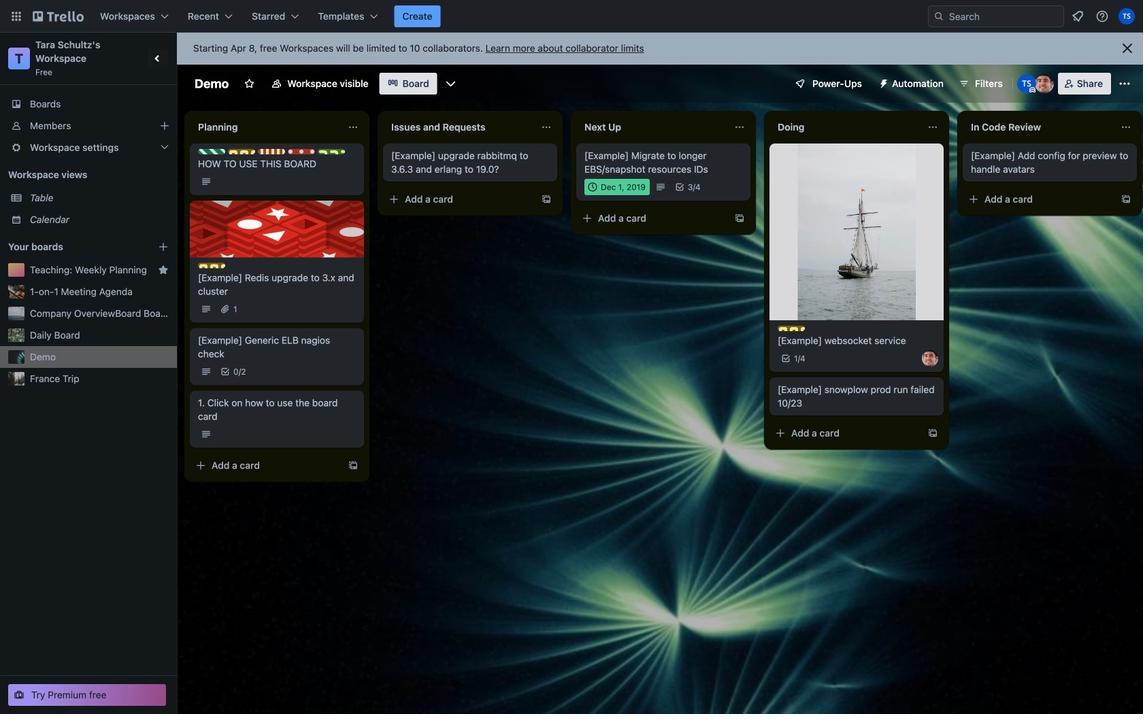 Task type: locate. For each thing, give the bounding box(es) containing it.
2 vertical spatial create from template… image
[[928, 428, 939, 439]]

color: green, title: "verified in staging" element
[[198, 149, 225, 155]]

add board image
[[158, 242, 169, 253]]

show menu image
[[1119, 77, 1132, 91]]

0 vertical spatial color: yellow, title: "ready to merge" element
[[228, 149, 255, 155]]

0 vertical spatial james peterson (jamespeterson93) image
[[1035, 74, 1054, 93]]

1 horizontal spatial tara schultz (taraschultz7) image
[[1119, 8, 1136, 25]]

0 vertical spatial tara schultz (taraschultz7) image
[[1119, 8, 1136, 25]]

1 vertical spatial tara schultz (taraschultz7) image
[[1018, 74, 1037, 93]]

star or unstar board image
[[244, 78, 255, 89]]

color: lime, title: "secrets" element
[[318, 149, 345, 155]]

0 vertical spatial create from template… image
[[541, 194, 552, 205]]

1 horizontal spatial james peterson (jamespeterson93) image
[[1035, 74, 1054, 93]]

tara schultz (taraschultz7) image
[[1119, 8, 1136, 25], [1018, 74, 1037, 93]]

None checkbox
[[585, 179, 650, 195]]

create from template… image
[[541, 194, 552, 205], [348, 461, 359, 471]]

back to home image
[[33, 5, 84, 27]]

color: red, title: "unshippable!" element
[[288, 149, 315, 155]]

search image
[[934, 11, 945, 22]]

open information menu image
[[1096, 10, 1110, 23]]

0 horizontal spatial color: yellow, title: "ready to merge" element
[[198, 263, 225, 269]]

0 horizontal spatial create from template… image
[[348, 461, 359, 471]]

james peterson (jamespeterson93) image
[[1035, 74, 1054, 93], [922, 351, 939, 367]]

1 vertical spatial create from template… image
[[735, 213, 745, 224]]

1 vertical spatial color: yellow, title: "ready to merge" element
[[198, 263, 225, 269]]

2 horizontal spatial color: yellow, title: "ready to merge" element
[[778, 326, 805, 332]]

1 horizontal spatial create from template… image
[[541, 194, 552, 205]]

2 horizontal spatial create from template… image
[[1121, 194, 1132, 205]]

0 horizontal spatial james peterson (jamespeterson93) image
[[922, 351, 939, 367]]

color: yellow, title: "ready to merge" element
[[228, 149, 255, 155], [198, 263, 225, 269], [778, 326, 805, 332]]

starred icon image
[[158, 265, 169, 276]]

workspace navigation collapse icon image
[[148, 49, 167, 68]]

0 notifications image
[[1070, 8, 1087, 25]]

0 vertical spatial create from template… image
[[1121, 194, 1132, 205]]

None text field
[[190, 116, 342, 138], [383, 116, 536, 138], [577, 116, 729, 138], [770, 116, 922, 138], [190, 116, 342, 138], [383, 116, 536, 138], [577, 116, 729, 138], [770, 116, 922, 138]]

1 horizontal spatial color: yellow, title: "ready to merge" element
[[228, 149, 255, 155]]

None text field
[[963, 116, 1116, 138]]

create from template… image
[[1121, 194, 1132, 205], [735, 213, 745, 224], [928, 428, 939, 439]]



Task type: describe. For each thing, give the bounding box(es) containing it.
sm image
[[873, 73, 893, 92]]

primary element
[[0, 0, 1144, 33]]

color: orange, title: "manual deploy steps" element
[[258, 149, 285, 155]]

your boards with 6 items element
[[8, 239, 138, 255]]

this member is an admin of this board. image
[[1030, 87, 1036, 93]]

2 vertical spatial color: yellow, title: "ready to merge" element
[[778, 326, 805, 332]]

0 horizontal spatial tara schultz (taraschultz7) image
[[1018, 74, 1037, 93]]

1 vertical spatial create from template… image
[[348, 461, 359, 471]]

0 horizontal spatial create from template… image
[[735, 213, 745, 224]]

Board name text field
[[188, 73, 236, 95]]

1 horizontal spatial create from template… image
[[928, 428, 939, 439]]

customize views image
[[444, 77, 458, 91]]

1 vertical spatial james peterson (jamespeterson93) image
[[922, 351, 939, 367]]

Search field
[[929, 5, 1065, 27]]



Task type: vqa. For each thing, say whether or not it's contained in the screenshot.
right Create from template… image
yes



